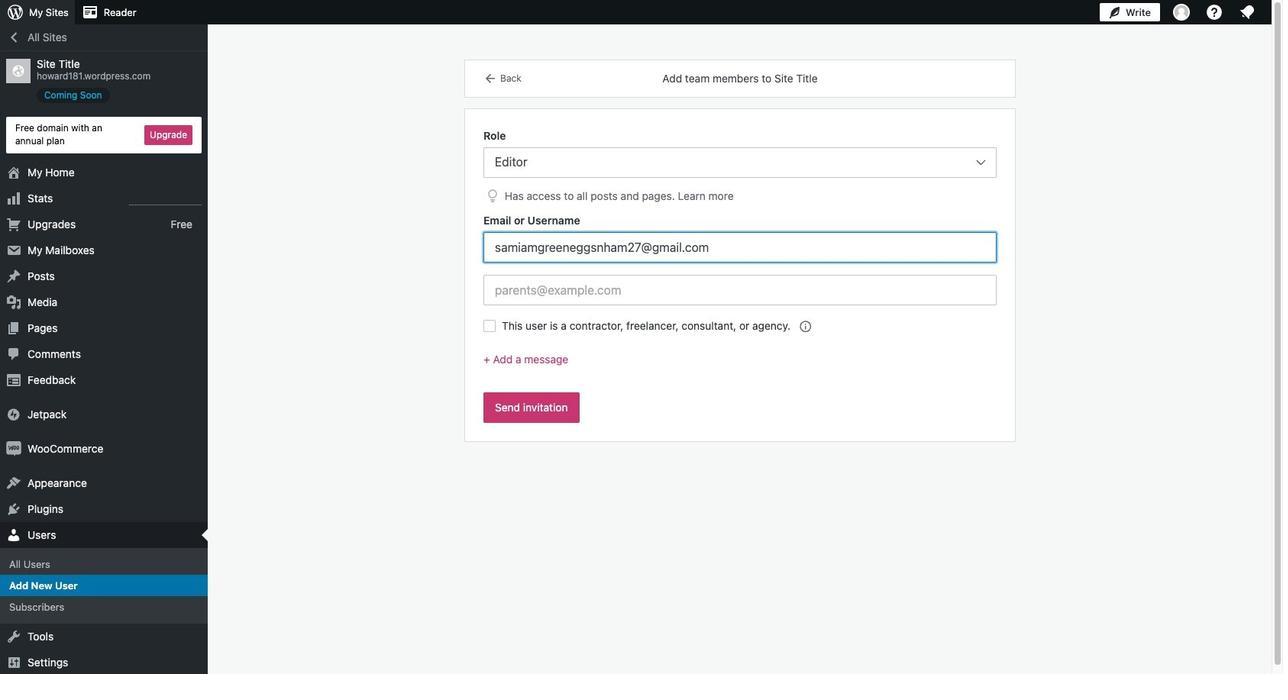 Task type: describe. For each thing, give the bounding box(es) containing it.
help image
[[1206, 3, 1224, 21]]

2 img image from the top
[[6, 441, 21, 457]]

sibling@example.com text field
[[484, 233, 997, 263]]

parents@example.com text field
[[484, 275, 997, 306]]

1 group from the top
[[484, 128, 997, 206]]

2 group from the top
[[484, 213, 997, 263]]

1 img image from the top
[[6, 407, 21, 422]]

3 group from the top
[[484, 352, 997, 381]]

my profile image
[[1173, 4, 1190, 21]]

more information image
[[798, 319, 812, 333]]



Task type: locate. For each thing, give the bounding box(es) containing it.
group
[[484, 128, 997, 206], [484, 213, 997, 263], [484, 352, 997, 381]]

1 vertical spatial img image
[[6, 441, 21, 457]]

highest hourly views 0 image
[[129, 195, 202, 205]]

manage your notifications image
[[1238, 3, 1257, 21]]

2 vertical spatial group
[[484, 352, 997, 381]]

main content
[[465, 60, 1015, 442]]

0 vertical spatial img image
[[6, 407, 21, 422]]

None checkbox
[[484, 320, 496, 333]]

1 vertical spatial group
[[484, 213, 997, 263]]

0 vertical spatial group
[[484, 128, 997, 206]]

img image
[[6, 407, 21, 422], [6, 441, 21, 457]]



Task type: vqa. For each thing, say whether or not it's contained in the screenshot.
More information icon
yes



